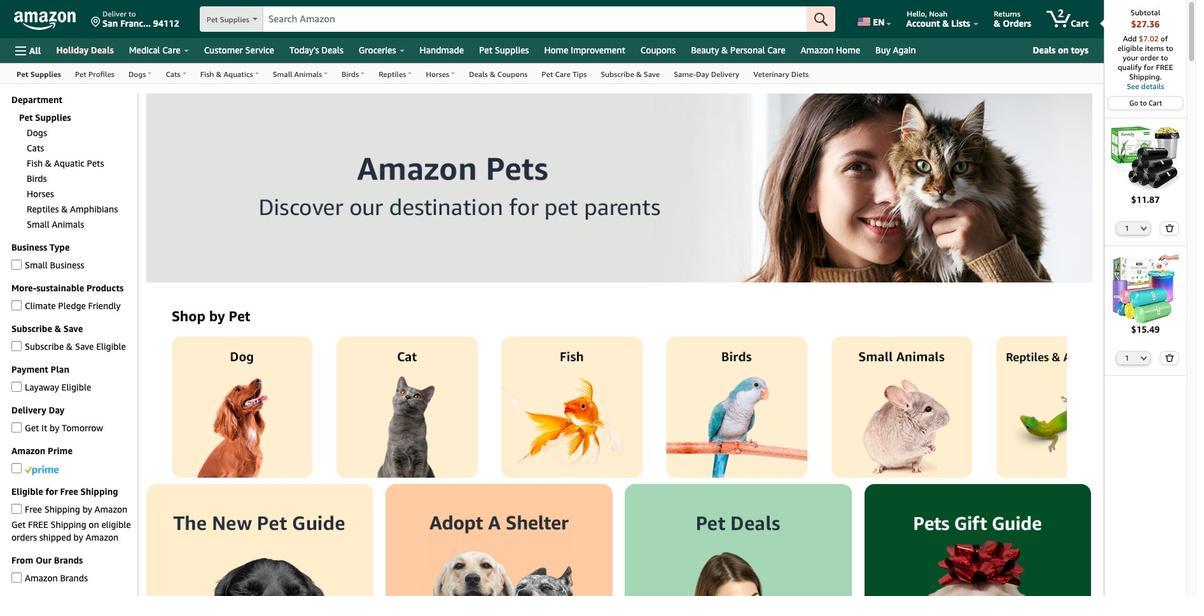 Task type: describe. For each thing, give the bounding box(es) containing it.
birds image
[[667, 337, 808, 478]]

deliver
[[102, 9, 127, 18]]

orders
[[1003, 18, 1031, 29]]

home improvement link
[[537, 41, 633, 59]]

today's deals
[[289, 45, 343, 55]]

tips
[[573, 69, 587, 79]]

1 horizontal spatial birds link
[[335, 64, 372, 83]]

checkbox image for layaway
[[11, 382, 22, 392]]

service
[[245, 45, 274, 55]]

& up plan
[[66, 341, 73, 352]]

improvement
[[571, 45, 625, 55]]

0 horizontal spatial for
[[45, 486, 58, 497]]

delete image
[[1165, 224, 1174, 232]]

get it by tomorrow
[[25, 422, 103, 433]]

navigation navigation
[[0, 0, 1187, 596]]

2
[[1058, 7, 1064, 20]]

1.2 gallon/330pcs strong trash bags colorful clear garbage bags by teivio, bathroom trash can bin liners, small plastic bags for home office kitchen, multicolor image
[[1111, 254, 1180, 323]]

pet care tips
[[542, 69, 587, 79]]

by right shipped
[[74, 532, 83, 543]]

checkbox image for subscribe & save
[[11, 341, 22, 352]]

subscribe & save inside subscribe & save link
[[601, 69, 660, 79]]

handmade link
[[412, 41, 471, 59]]

small animals
[[273, 69, 322, 79]]

subscribe inside subscribe & save link
[[601, 69, 634, 79]]

supplies down all at the top of page
[[30, 69, 61, 79]]

2 vertical spatial shipping
[[51, 519, 86, 530]]

cats inside pet supplies dogs cats fish & aquatic pets birds horses reptiles & amphibians small animals
[[27, 143, 44, 153]]

veterinary diets
[[753, 69, 809, 79]]

diets
[[791, 69, 809, 79]]

en link
[[850, 3, 897, 35]]

supplies up the deals & coupons link
[[495, 45, 529, 55]]

pet care tips link
[[535, 64, 594, 83]]

profiles
[[88, 69, 115, 79]]

$11.87
[[1131, 194, 1160, 205]]

coupons inside "link"
[[641, 45, 676, 55]]

buy again link
[[868, 41, 924, 59]]

from our brands
[[11, 555, 83, 566]]

1 vertical spatial brands
[[60, 573, 88, 583]]

holiday
[[56, 45, 89, 55]]

pet right shop
[[229, 308, 250, 325]]

pets deals image
[[625, 484, 852, 596]]

lists
[[951, 18, 970, 29]]

1 vertical spatial shipping
[[44, 504, 80, 515]]

& down coupons "link"
[[636, 69, 642, 79]]

get inside free shipping by amazon get free shipping on eligible orders shipped by amazon
[[11, 519, 26, 530]]

free shipping by amazon get free shipping on eligible orders shipped by amazon
[[11, 504, 131, 543]]

0 vertical spatial horses link
[[419, 64, 462, 83]]

type
[[50, 242, 70, 253]]

climate
[[25, 300, 56, 311]]

$27.36
[[1131, 18, 1160, 29]]

returns
[[994, 9, 1020, 18]]

business type
[[11, 242, 70, 253]]

handmade
[[420, 45, 464, 55]]

care for pet care tips
[[555, 69, 571, 79]]

checkbox image for amazon prime
[[11, 463, 22, 474]]

pet profiles link
[[68, 64, 122, 83]]

0 vertical spatial shipping
[[80, 486, 118, 497]]

get inside get it by tomorrow link
[[25, 422, 39, 433]]

2 horizontal spatial care
[[767, 45, 785, 55]]

go to cart
[[1130, 99, 1162, 107]]

medical
[[129, 45, 160, 55]]

add
[[1123, 34, 1137, 43]]

deals down handmade link
[[469, 69, 488, 79]]

horses inside navigation navigation
[[426, 69, 449, 79]]

small for small business
[[25, 260, 48, 270]]

animals inside navigation navigation
[[294, 69, 322, 79]]

pets
[[87, 158, 104, 169]]

beauty & personal care
[[691, 45, 785, 55]]

buy again
[[876, 45, 916, 55]]

& left lists
[[942, 18, 949, 29]]

buy
[[876, 45, 891, 55]]

checkbox image for amazon
[[11, 573, 22, 583]]

& left aquatic
[[45, 158, 52, 169]]

1 for $11.87
[[1125, 224, 1129, 232]]

holiday deals link
[[49, 41, 121, 59]]

checkbox image for climate
[[11, 301, 22, 311]]

1 vertical spatial small animals link
[[27, 219, 84, 230]]

eligible inside free shipping by amazon get free shipping on eligible orders shipped by amazon
[[101, 519, 131, 530]]

fish & aquatics
[[200, 69, 253, 79]]

prime
[[48, 445, 73, 456]]

en
[[873, 17, 885, 27]]

save inside navigation navigation
[[644, 69, 660, 79]]

& left aquatics
[[216, 69, 222, 79]]

deals & coupons link
[[462, 64, 535, 83]]

aquatics
[[224, 69, 253, 79]]

1 horizontal spatial business
[[50, 260, 84, 270]]

0 horizontal spatial birds link
[[27, 173, 47, 184]]

Pet Supplies search field
[[200, 6, 835, 33]]

birds inside pet supplies dogs cats fish & aquatic pets birds horses reptiles & amphibians small animals
[[27, 173, 47, 184]]

subtotal
[[1131, 8, 1160, 17]]

by right it
[[50, 422, 59, 433]]

1 vertical spatial delivery
[[11, 405, 46, 415]]

0 horizontal spatial pet supplies link
[[10, 64, 68, 83]]

details
[[1141, 81, 1164, 91]]

plan
[[51, 364, 69, 375]]

0 vertical spatial pet supplies link
[[471, 41, 537, 59]]

free inside of eligible items to your order to qualify for free shipping.
[[1156, 62, 1173, 72]]

eligible inside of eligible items to your order to qualify for free shipping.
[[1118, 43, 1143, 53]]

amazon home link
[[793, 41, 868, 59]]

see details
[[1127, 81, 1164, 91]]

2 vertical spatial save
[[75, 341, 94, 352]]

deals inside today's deals link
[[321, 45, 343, 55]]

items
[[1145, 43, 1164, 53]]

amazon brands
[[25, 573, 88, 583]]

fish image
[[502, 337, 643, 478]]

fish inside navigation navigation
[[200, 69, 214, 79]]

pet supplies inside search field
[[207, 15, 249, 24]]

go
[[1130, 99, 1138, 107]]

amazon prime
[[11, 445, 73, 456]]

medical care
[[129, 45, 180, 55]]

day for delivery
[[49, 405, 64, 415]]

& down pet supplies search field
[[490, 69, 495, 79]]

coupons link
[[633, 41, 683, 59]]

0 vertical spatial business
[[11, 242, 47, 253]]

deals inside holiday deals link
[[91, 45, 114, 55]]

small inside pet supplies dogs cats fish & aquatic pets birds horses reptiles & amphibians small animals
[[27, 219, 50, 230]]

account & lists
[[906, 18, 970, 29]]

1 vertical spatial subscribe
[[11, 323, 52, 334]]

& inside returns & orders
[[994, 18, 1000, 29]]

customer
[[204, 45, 243, 55]]

same-day delivery
[[674, 69, 739, 79]]

amazon right shipped
[[86, 532, 119, 543]]

day for same-
[[696, 69, 709, 79]]

amazon brands link
[[11, 571, 88, 585]]

deals on toys
[[1033, 45, 1089, 55]]

1 horizontal spatial free
[[60, 486, 78, 497]]

to right order
[[1161, 53, 1168, 62]]

reptiles & amphibians image
[[996, 337, 1137, 478]]

pet inside pet supplies dogs cats fish & aquatic pets birds horses reptiles & amphibians small animals
[[19, 112, 33, 123]]

amphibians
[[70, 204, 118, 214]]

groceries link
[[351, 41, 412, 59]]

returns & orders
[[994, 9, 1031, 29]]

free inside free shipping by amazon get free shipping on eligible orders shipped by amazon
[[28, 519, 48, 530]]

0 vertical spatial dogs link
[[122, 64, 159, 83]]

hello,
[[907, 9, 927, 18]]

1 for $15.49
[[1125, 354, 1129, 362]]

amazon for amazon home
[[801, 45, 834, 55]]

2 home from the left
[[836, 45, 860, 55]]

fish & aquatic pets link
[[27, 158, 104, 169]]

see details link
[[1111, 81, 1180, 91]]

1 vertical spatial save
[[63, 323, 83, 334]]

reptiles inside pet supplies dogs cats fish & aquatic pets birds horses reptiles & amphibians small animals
[[27, 204, 59, 214]]

1 vertical spatial pet supplies
[[479, 45, 529, 55]]

veterinary
[[753, 69, 789, 79]]

customer service link
[[196, 41, 282, 59]]

subscribe inside subscribe & save eligible link
[[25, 341, 64, 352]]

❯
[[1049, 392, 1057, 411]]

94112‌
[[153, 18, 179, 29]]

more-sustainable products
[[11, 282, 124, 293]]

$7.02
[[1139, 34, 1159, 43]]

fish & aquatics link
[[193, 64, 266, 83]]

amazon down eligible for free shipping
[[95, 504, 127, 515]]

personal
[[730, 45, 765, 55]]

by right shop
[[209, 308, 225, 325]]

same-
[[674, 69, 696, 79]]

0 horizontal spatial dogs link
[[27, 127, 47, 138]]

pet supplies dogs cats fish & aquatic pets birds horses reptiles & amphibians small animals
[[19, 112, 118, 230]]

it
[[41, 422, 47, 433]]

2 horizontal spatial eligible
[[96, 341, 126, 352]]



Task type: locate. For each thing, give the bounding box(es) containing it.
supplies
[[220, 15, 249, 24], [495, 45, 529, 55], [30, 69, 61, 79], [35, 112, 71, 123]]

on left toys
[[1058, 45, 1069, 55]]

to
[[129, 9, 136, 18], [1166, 43, 1173, 53], [1161, 53, 1168, 62], [1140, 99, 1147, 107]]

1 vertical spatial reptiles
[[27, 204, 59, 214]]

pet inside search field
[[207, 15, 218, 24]]

all button
[[10, 38, 47, 63]]

checkbox image inside get it by tomorrow link
[[11, 423, 22, 433]]

dogs inside pet supplies dogs cats fish & aquatic pets birds horses reptiles & amphibians small animals
[[27, 127, 47, 138]]

qualify
[[1118, 62, 1142, 72]]

cats image
[[337, 337, 478, 478]]

2 vertical spatial pet supplies
[[17, 69, 61, 79]]

amazon image
[[14, 11, 76, 31]]

free
[[60, 486, 78, 497], [25, 504, 42, 515]]

get up orders
[[11, 519, 26, 530]]

home improvement
[[544, 45, 625, 55]]

1 vertical spatial get
[[11, 519, 26, 530]]

1 vertical spatial day
[[49, 405, 64, 415]]

0 vertical spatial get
[[25, 422, 39, 433]]

1 horizontal spatial birds
[[342, 69, 359, 79]]

pledge
[[58, 300, 86, 311]]

1 vertical spatial free
[[28, 519, 48, 530]]

by down eligible for free shipping
[[82, 504, 92, 515]]

animals down the reptiles & amphibians link
[[52, 219, 84, 230]]

None submit
[[807, 6, 835, 32], [1161, 222, 1178, 235], [1161, 352, 1178, 365], [807, 6, 835, 32], [1161, 222, 1178, 235], [1161, 352, 1178, 365]]

0 horizontal spatial cart
[[1071, 18, 1089, 29]]

cats up the 'fish & aquatic pets' link
[[27, 143, 44, 153]]

0 horizontal spatial coupons
[[497, 69, 528, 79]]

horses link up the reptiles & amphibians link
[[27, 188, 54, 199]]

beauty
[[691, 45, 719, 55]]

small down today's
[[273, 69, 292, 79]]

day down 'beauty'
[[696, 69, 709, 79]]

shipping up free shipping by amazon get free shipping on eligible orders shipped by amazon
[[80, 486, 118, 497]]

0 horizontal spatial on
[[89, 519, 99, 530]]

0 horizontal spatial care
[[162, 45, 180, 55]]

1 vertical spatial small
[[27, 219, 50, 230]]

1 vertical spatial subscribe & save
[[11, 323, 83, 334]]

san
[[102, 18, 118, 29]]

1 left dropdown image
[[1125, 354, 1129, 362]]

fish inside pet supplies dogs cats fish & aquatic pets birds horses reptiles & amphibians small animals
[[27, 158, 43, 169]]

your
[[1123, 53, 1138, 62]]

eligible down plan
[[61, 382, 91, 393]]

payment
[[11, 364, 48, 375]]

checkbox image left the prime eligible 'image'
[[11, 463, 22, 474]]

brands up amazon brands
[[54, 555, 83, 566]]

1 vertical spatial free
[[25, 504, 42, 515]]

animals down today's
[[294, 69, 322, 79]]

free up free shipping by amazon get free shipping on eligible orders shipped by amazon
[[60, 486, 78, 497]]

birds link
[[335, 64, 372, 83], [27, 173, 47, 184]]

eligible
[[1118, 43, 1143, 53], [101, 519, 131, 530]]

& right 'beauty'
[[721, 45, 728, 55]]

toys
[[1071, 45, 1089, 55]]

0 horizontal spatial home
[[544, 45, 568, 55]]

payment plan
[[11, 364, 69, 375]]

delivery day
[[11, 405, 64, 415]]

1 horizontal spatial cats link
[[159, 64, 193, 83]]

to inside deliver to san franc... 94112‌
[[129, 9, 136, 18]]

0 vertical spatial reptiles
[[379, 69, 406, 79]]

delivery down beauty & personal care link
[[711, 69, 739, 79]]

save down climate pledge friendly
[[75, 341, 94, 352]]

friendly
[[88, 300, 121, 311]]

0 horizontal spatial subscribe & save
[[11, 323, 83, 334]]

day up get it by tomorrow link
[[49, 405, 64, 415]]

0 vertical spatial free
[[1156, 62, 1173, 72]]

0 vertical spatial delivery
[[711, 69, 739, 79]]

noah
[[929, 9, 948, 18]]

today's deals link
[[282, 41, 351, 59]]

0 horizontal spatial small animals link
[[27, 219, 84, 230]]

0 vertical spatial 1
[[1125, 224, 1129, 232]]

2 vertical spatial small
[[25, 260, 48, 270]]

small up business type
[[27, 219, 50, 230]]

on inside navigation
[[1058, 45, 1069, 55]]

subscribe & save
[[601, 69, 660, 79], [11, 323, 83, 334]]

checkbox image down "more-"
[[11, 301, 22, 311]]

reptiles inside reptiles link
[[379, 69, 406, 79]]

brands down from our brands at the left bottom of the page
[[60, 573, 88, 583]]

today's
[[289, 45, 319, 55]]

0 horizontal spatial business
[[11, 242, 47, 253]]

our
[[36, 555, 52, 566]]

pet down the all button
[[17, 69, 28, 79]]

adopt a shelter image
[[386, 484, 613, 596]]

1 vertical spatial dogs link
[[27, 127, 47, 138]]

for right the qualify
[[1144, 62, 1154, 72]]

checkbox image up orders
[[11, 504, 22, 514]]

fish left aquatic
[[27, 158, 43, 169]]

care up veterinary diets link
[[767, 45, 785, 55]]

reptiles link
[[372, 64, 419, 83]]

business up small business link
[[11, 242, 47, 253]]

0 horizontal spatial delivery
[[11, 405, 46, 415]]

0 vertical spatial on
[[1058, 45, 1069, 55]]

1 vertical spatial birds
[[27, 173, 47, 184]]

1 vertical spatial eligible
[[61, 382, 91, 393]]

1 vertical spatial business
[[50, 260, 84, 270]]

1 horizontal spatial small animals link
[[266, 64, 335, 83]]

horses link down handmade link
[[419, 64, 462, 83]]

dogs down medical
[[129, 69, 146, 79]]

again
[[893, 45, 916, 55]]

pet up the deals & coupons link
[[479, 45, 493, 55]]

horses up the reptiles & amphibians link
[[27, 188, 54, 199]]

subscribe up the payment plan
[[25, 341, 64, 352]]

delivery up it
[[11, 405, 46, 415]]

layaway eligible link
[[11, 380, 91, 394]]

1 checkbox image from the top
[[11, 301, 22, 311]]

business down type
[[50, 260, 84, 270]]

2 vertical spatial eligible
[[11, 486, 43, 497]]

1 vertical spatial animals
[[52, 219, 84, 230]]

delete image
[[1165, 354, 1174, 362]]

checkbox image inside layaway eligible "link"
[[11, 382, 22, 392]]

subscribe & save down climate
[[11, 323, 83, 334]]

get it by tomorrow link
[[11, 421, 103, 435]]

0 vertical spatial brands
[[54, 555, 83, 566]]

amazon down our
[[25, 573, 58, 583]]

3 checkbox image from the top
[[11, 463, 22, 474]]

dropdown image
[[1141, 356, 1147, 361]]

subscribe down climate
[[11, 323, 52, 334]]

1 home from the left
[[544, 45, 568, 55]]

order
[[1140, 53, 1159, 62]]

pets gift guide image
[[864, 484, 1091, 596]]

0 vertical spatial eligible
[[96, 341, 126, 352]]

eligible for free shipping
[[11, 486, 118, 497]]

dogs inside navigation navigation
[[129, 69, 146, 79]]

& up subscribe & save eligible link
[[55, 323, 61, 334]]

care left 'tips'
[[555, 69, 571, 79]]

small animals link down the reptiles & amphibians link
[[27, 219, 84, 230]]

home up pet care tips link at top
[[544, 45, 568, 55]]

0 vertical spatial fish
[[200, 69, 214, 79]]

groceries
[[359, 45, 396, 55]]

reptiles & amphibians link
[[27, 204, 118, 214]]

1 horizontal spatial dogs
[[129, 69, 146, 79]]

1 vertical spatial cats
[[27, 143, 44, 153]]

subscribe & save eligible link
[[11, 339, 126, 353]]

0 horizontal spatial free
[[25, 504, 42, 515]]

4 checkbox image from the top
[[11, 573, 22, 583]]

amazon for amazon brands
[[25, 573, 58, 583]]

0 horizontal spatial horses link
[[27, 188, 54, 199]]

for inside of eligible items to your order to qualify for free shipping.
[[1144, 62, 1154, 72]]

reptiles down groceries link
[[379, 69, 406, 79]]

hommaly 1.2 gallon 240 pcs small black trash bags, strong garbage bags, bathroom trash can bin liners unscented, mini plastic bags for office, waste basket liner, fit 3,4.5,6 liters, 0.5,0.8,1,1.2 gal image
[[1111, 123, 1180, 193]]

1 horizontal spatial coupons
[[641, 45, 676, 55]]

1 1 from the top
[[1125, 224, 1129, 232]]

0 vertical spatial subscribe & save
[[601, 69, 660, 79]]

by
[[209, 308, 225, 325], [50, 422, 59, 433], [82, 504, 92, 515], [74, 532, 83, 543]]

amazon up diets
[[801, 45, 834, 55]]

checkbox image up "more-"
[[11, 260, 22, 270]]

shipping down eligible for free shipping
[[44, 504, 80, 515]]

horses inside pet supplies dogs cats fish & aquatic pets birds horses reptiles & amphibians small animals
[[27, 188, 54, 199]]

1 horizontal spatial eligible
[[61, 382, 91, 393]]

0 horizontal spatial cats
[[27, 143, 44, 153]]

from
[[11, 555, 33, 566]]

shop
[[172, 308, 205, 325]]

1 horizontal spatial horses link
[[419, 64, 462, 83]]

birds down the 'fish & aquatic pets' link
[[27, 173, 47, 184]]

checkbox image for get
[[11, 423, 22, 433]]

1 vertical spatial dogs
[[27, 127, 47, 138]]

to right go
[[1140, 99, 1147, 107]]

birds link down groceries
[[335, 64, 372, 83]]

small business
[[25, 260, 84, 270]]

subtotal $27.36
[[1131, 8, 1160, 29]]

pet left 'tips'
[[542, 69, 553, 79]]

customer service
[[204, 45, 274, 55]]

reptiles
[[379, 69, 406, 79], [27, 204, 59, 214]]

amazon inside amazon brands link
[[25, 573, 58, 583]]

deals
[[91, 45, 114, 55], [321, 45, 343, 55], [1033, 45, 1056, 55], [469, 69, 488, 79]]

birds inside birds link
[[342, 69, 359, 79]]

checkbox image
[[11, 301, 22, 311], [11, 382, 22, 392], [11, 423, 22, 433], [11, 573, 22, 583]]

brands
[[54, 555, 83, 566], [60, 573, 88, 583]]

checkbox image for business type
[[11, 260, 22, 270]]

orders
[[11, 532, 37, 543]]

1 horizontal spatial day
[[696, 69, 709, 79]]

care right medical
[[162, 45, 180, 55]]

0 vertical spatial eligible
[[1118, 43, 1143, 53]]

1 horizontal spatial cart
[[1149, 99, 1162, 107]]

subscribe down improvement
[[601, 69, 634, 79]]

checkbox image inside climate pledge friendly link
[[11, 301, 22, 311]]

0 horizontal spatial reptiles
[[27, 204, 59, 214]]

free up orders
[[25, 504, 42, 515]]

0 horizontal spatial horses
[[27, 188, 54, 199]]

small inside small animals link
[[273, 69, 292, 79]]

on inside free shipping by amazon get free shipping on eligible orders shipped by amazon
[[89, 519, 99, 530]]

to right items
[[1166, 43, 1173, 53]]

2 vertical spatial subscribe
[[25, 341, 64, 352]]

pet supplies down all at the top of page
[[17, 69, 61, 79]]

deals & coupons
[[469, 69, 528, 79]]

1 vertical spatial cart
[[1149, 99, 1162, 107]]

cats inside navigation navigation
[[166, 69, 181, 79]]

2 checkbox image from the top
[[11, 382, 22, 392]]

prime eligible image
[[25, 466, 59, 475]]

1 vertical spatial on
[[89, 519, 99, 530]]

dogs link
[[122, 64, 159, 83], [27, 127, 47, 138]]

supplies down department
[[35, 112, 71, 123]]

care
[[162, 45, 180, 55], [767, 45, 785, 55], [555, 69, 571, 79]]

veterinary diets link
[[746, 64, 816, 83]]

4 checkbox image from the top
[[11, 504, 22, 514]]

subscribe & save eligible
[[25, 341, 126, 352]]

birds down groceries
[[342, 69, 359, 79]]

deals inside deals on toys link
[[1033, 45, 1056, 55]]

eligible down eligible for free shipping
[[101, 519, 131, 530]]

aquatic
[[54, 158, 84, 169]]

0 vertical spatial for
[[1144, 62, 1154, 72]]

amazon up the prime eligible 'image'
[[11, 445, 45, 456]]

0 horizontal spatial pet supplies
[[17, 69, 61, 79]]

for down the prime eligible 'image'
[[45, 486, 58, 497]]

cats link up the 'fish & aquatic pets' link
[[27, 143, 44, 153]]

day
[[696, 69, 709, 79], [49, 405, 64, 415]]

0 vertical spatial cart
[[1071, 18, 1089, 29]]

Search Amazon text field
[[263, 7, 807, 31]]

beauty & personal care link
[[683, 41, 793, 59]]

small animals link
[[266, 64, 335, 83], [27, 219, 84, 230]]

pet
[[207, 15, 218, 24], [479, 45, 493, 55], [17, 69, 28, 79], [75, 69, 87, 79], [542, 69, 553, 79], [19, 112, 33, 123], [229, 308, 250, 325]]

fish down customer
[[200, 69, 214, 79]]

day inside navigation navigation
[[696, 69, 709, 79]]

delivery inside navigation navigation
[[711, 69, 739, 79]]

1 vertical spatial eligible
[[101, 519, 131, 530]]

1 vertical spatial horses link
[[27, 188, 54, 199]]

checkbox image inside subscribe & save eligible link
[[11, 341, 22, 352]]

supplies inside search field
[[220, 15, 249, 24]]

products
[[86, 282, 124, 293]]

1 horizontal spatial fish
[[200, 69, 214, 79]]

2 checkbox image from the top
[[11, 341, 22, 352]]

new pet guide image
[[146, 484, 373, 596]]

1 vertical spatial birds link
[[27, 173, 47, 184]]

home left buy
[[836, 45, 860, 55]]

checkbox image down payment
[[11, 382, 22, 392]]

1 checkbox image from the top
[[11, 260, 22, 270]]

tomorrow
[[62, 422, 103, 433]]

amazon home
[[801, 45, 860, 55]]

deals on toys link
[[1028, 42, 1094, 59]]

subscribe & save down coupons "link"
[[601, 69, 660, 79]]

cats link down medical care link
[[159, 64, 193, 83]]

shipping
[[80, 486, 118, 497], [44, 504, 80, 515], [51, 519, 86, 530]]

small animals image
[[832, 337, 973, 478]]

small for small animals
[[273, 69, 292, 79]]

eligible inside "link"
[[61, 382, 91, 393]]

get
[[25, 422, 39, 433], [11, 519, 26, 530]]

pet supplies
[[207, 15, 249, 24], [479, 45, 529, 55], [17, 69, 61, 79]]

birds link down the 'fish & aquatic pets' link
[[27, 173, 47, 184]]

deliver to san franc... 94112‌
[[102, 9, 179, 29]]

checkbox image
[[11, 260, 22, 270], [11, 341, 22, 352], [11, 463, 22, 474], [11, 504, 22, 514]]

1 horizontal spatial delivery
[[711, 69, 739, 79]]

dogs link down department
[[27, 127, 47, 138]]

1 vertical spatial cats link
[[27, 143, 44, 153]]

reptiles up business type
[[27, 204, 59, 214]]

horses down handmade link
[[426, 69, 449, 79]]

1 horizontal spatial subscribe & save
[[601, 69, 660, 79]]

get left it
[[25, 422, 39, 433]]

checkbox image up payment
[[11, 341, 22, 352]]

1 vertical spatial coupons
[[497, 69, 528, 79]]

0 vertical spatial cats
[[166, 69, 181, 79]]

horses
[[426, 69, 449, 79], [27, 188, 54, 199]]

see
[[1127, 81, 1139, 91]]

0 horizontal spatial eligible
[[11, 486, 43, 497]]

coupons left pet care tips
[[497, 69, 528, 79]]

2 horizontal spatial pet supplies
[[479, 45, 529, 55]]

to right deliver
[[129, 9, 136, 18]]

checkbox image down from
[[11, 573, 22, 583]]

0 horizontal spatial animals
[[52, 219, 84, 230]]

2 1 from the top
[[1125, 354, 1129, 362]]

cart inside go to cart link
[[1149, 99, 1162, 107]]

0 horizontal spatial eligible
[[101, 519, 131, 530]]

checkbox image left it
[[11, 423, 22, 433]]

0 horizontal spatial free
[[28, 519, 48, 530]]

1 horizontal spatial dogs link
[[122, 64, 159, 83]]

0 vertical spatial birds link
[[335, 64, 372, 83]]

animals inside pet supplies dogs cats fish & aquatic pets birds horses reptiles & amphibians small animals
[[52, 219, 84, 230]]

0 vertical spatial horses
[[426, 69, 449, 79]]

1 vertical spatial for
[[45, 486, 58, 497]]

amazon inside amazon home link
[[801, 45, 834, 55]]

cart right 2
[[1071, 18, 1089, 29]]

medical care link
[[121, 41, 196, 59]]

1 horizontal spatial animals
[[294, 69, 322, 79]]

& left orders on the right top
[[994, 18, 1000, 29]]

&
[[942, 18, 949, 29], [994, 18, 1000, 29], [721, 45, 728, 55], [216, 69, 222, 79], [490, 69, 495, 79], [636, 69, 642, 79], [45, 158, 52, 169], [61, 204, 68, 214], [55, 323, 61, 334], [66, 341, 73, 352]]

deals up profiles
[[91, 45, 114, 55]]

free down items
[[1156, 62, 1173, 72]]

0 horizontal spatial birds
[[27, 173, 47, 184]]

pet up customer
[[207, 15, 218, 24]]

dogs down department
[[27, 127, 47, 138]]

free inside free shipping by amazon get free shipping on eligible orders shipped by amazon
[[25, 504, 42, 515]]

pet left profiles
[[75, 69, 87, 79]]

0 horizontal spatial day
[[49, 405, 64, 415]]

0 horizontal spatial cats link
[[27, 143, 44, 153]]

checkbox image inside small business link
[[11, 260, 22, 270]]

small inside small business link
[[25, 260, 48, 270]]

dropdown image
[[1141, 226, 1147, 231]]

& left amphibians
[[61, 204, 68, 214]]

pet supplies link down all at the top of page
[[10, 64, 68, 83]]

eligible
[[96, 341, 126, 352], [61, 382, 91, 393], [11, 486, 43, 497]]

supplies up customer service
[[220, 15, 249, 24]]

checkbox image for eligible for free shipping
[[11, 504, 22, 514]]

0 vertical spatial cats link
[[159, 64, 193, 83]]

0 vertical spatial small animals link
[[266, 64, 335, 83]]

coupons
[[641, 45, 676, 55], [497, 69, 528, 79]]

0 vertical spatial day
[[696, 69, 709, 79]]

amazon for amazon prime
[[11, 445, 45, 456]]

1 horizontal spatial for
[[1144, 62, 1154, 72]]

on down eligible for free shipping
[[89, 519, 99, 530]]

dogs image
[[172, 337, 313, 478]]

0 horizontal spatial fish
[[27, 158, 43, 169]]

a destination for pet parents image
[[146, 94, 1092, 283]]

free up orders
[[28, 519, 48, 530]]

pet down department
[[19, 112, 33, 123]]

shop by pet
[[172, 308, 250, 325]]

3 checkbox image from the top
[[11, 423, 22, 433]]

1 horizontal spatial horses
[[426, 69, 449, 79]]

more-
[[11, 282, 36, 293]]

home
[[544, 45, 568, 55], [836, 45, 860, 55]]

holiday deals
[[56, 45, 114, 55]]

cats down medical care link
[[166, 69, 181, 79]]

care for medical care
[[162, 45, 180, 55]]

supplies inside pet supplies dogs cats fish & aquatic pets birds horses reptiles & amphibians small animals
[[35, 112, 71, 123]]

1 horizontal spatial care
[[555, 69, 571, 79]]

1 horizontal spatial pet supplies
[[207, 15, 249, 24]]

checkbox image inside amazon brands link
[[11, 573, 22, 583]]



Task type: vqa. For each thing, say whether or not it's contained in the screenshot.
Deliver in the left of the page
yes



